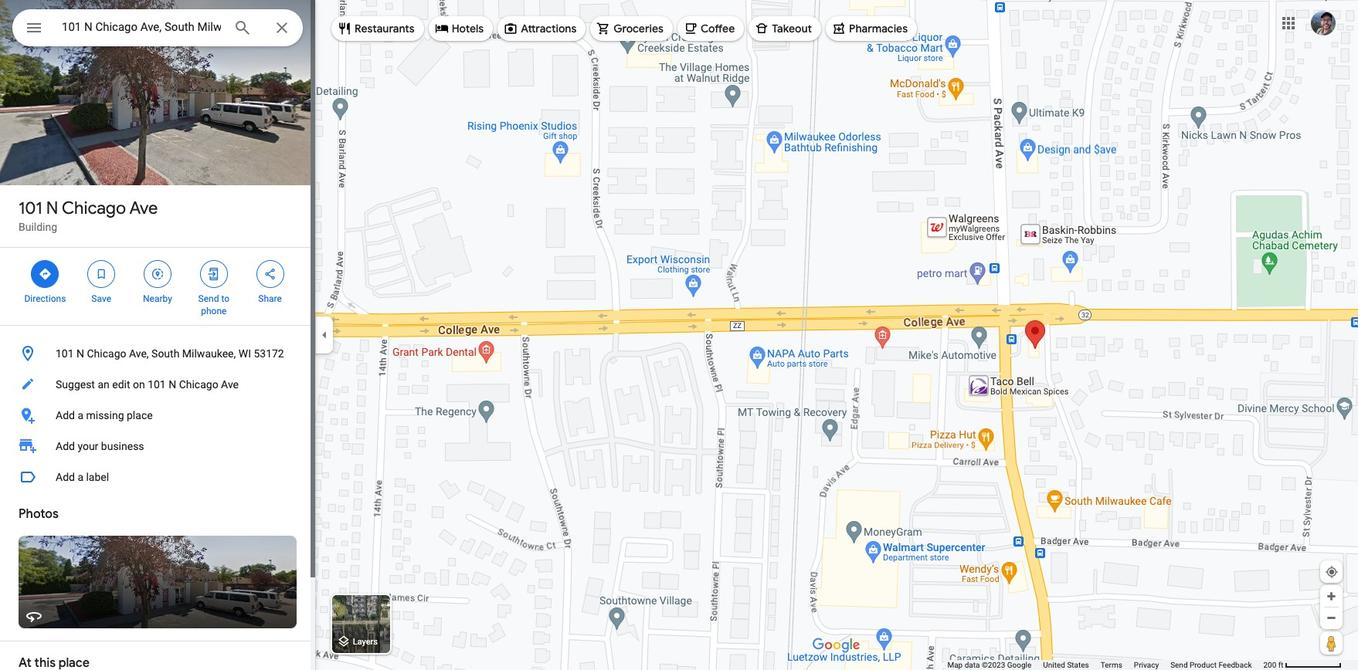 Task type: locate. For each thing, give the bounding box(es) containing it.
add a missing place
[[56, 409, 153, 422]]

chicago for ave
[[62, 198, 126, 219]]

n
[[46, 198, 58, 219], [77, 348, 84, 360], [169, 379, 176, 391]]

send to phone
[[198, 294, 229, 317]]

1 vertical spatial chicago
[[87, 348, 126, 360]]

1 horizontal spatial n
[[77, 348, 84, 360]]

200 ft button
[[1264, 661, 1342, 670]]

101 up building
[[19, 198, 42, 219]]

milwaukee,
[[182, 348, 236, 360]]

add inside button
[[56, 409, 75, 422]]

suggest an edit on 101 n chicago ave button
[[0, 369, 315, 400]]

1 horizontal spatial ave
[[221, 379, 239, 391]]

ave up 
[[129, 198, 158, 219]]

send inside button
[[1171, 661, 1188, 670]]

chicago up an on the left bottom of the page
[[87, 348, 126, 360]]

add
[[56, 409, 75, 422], [56, 440, 75, 453], [56, 471, 75, 484]]

1 vertical spatial send
[[1171, 661, 1188, 670]]

0 vertical spatial add
[[56, 409, 75, 422]]

0 vertical spatial 101
[[19, 198, 42, 219]]

share
[[258, 294, 282, 304]]

to
[[221, 294, 229, 304]]

0 vertical spatial n
[[46, 198, 58, 219]]

add inside button
[[56, 471, 75, 484]]

takeout button
[[749, 10, 821, 47]]

2 vertical spatial 101
[[148, 379, 166, 391]]

directions
[[24, 294, 66, 304]]

edit
[[112, 379, 130, 391]]

a left missing
[[78, 409, 83, 422]]

n for ave,
[[77, 348, 84, 360]]

a inside button
[[78, 409, 83, 422]]


[[25, 17, 43, 39]]

add a label button
[[0, 462, 315, 493]]

101
[[19, 198, 42, 219], [56, 348, 74, 360], [148, 379, 166, 391]]

n inside suggest an edit on 101 n chicago ave button
[[169, 379, 176, 391]]

a for label
[[78, 471, 83, 484]]

0 horizontal spatial ave
[[129, 198, 158, 219]]

footer containing map data ©2023 google
[[948, 661, 1264, 671]]

chicago for ave,
[[87, 348, 126, 360]]

0 horizontal spatial send
[[198, 294, 219, 304]]

1 vertical spatial add
[[56, 440, 75, 453]]

suggest
[[56, 379, 95, 391]]

chicago inside the 101 n chicago ave building
[[62, 198, 126, 219]]

send
[[198, 294, 219, 304], [1171, 661, 1188, 670]]

1 vertical spatial a
[[78, 471, 83, 484]]

101 for ave,
[[56, 348, 74, 360]]

ft
[[1279, 661, 1284, 670]]

1 horizontal spatial 101
[[56, 348, 74, 360]]

add your business
[[56, 440, 144, 453]]

ave,
[[129, 348, 149, 360]]

a inside button
[[78, 471, 83, 484]]

101 up suggest
[[56, 348, 74, 360]]

n up building
[[46, 198, 58, 219]]

0 vertical spatial send
[[198, 294, 219, 304]]

a left the label
[[78, 471, 83, 484]]

n inside 101 n chicago ave, south milwaukee, wi 53172 button
[[77, 348, 84, 360]]

None field
[[62, 18, 221, 36]]

ave inside suggest an edit on 101 n chicago ave button
[[221, 379, 239, 391]]

google maps element
[[0, 0, 1358, 671]]

200 ft
[[1264, 661, 1284, 670]]

chicago down milwaukee,
[[179, 379, 218, 391]]

product
[[1190, 661, 1217, 670]]

1 a from the top
[[78, 409, 83, 422]]

photos
[[19, 507, 59, 522]]

1 add from the top
[[56, 409, 75, 422]]

groceries
[[614, 22, 664, 36]]

1 vertical spatial ave
[[221, 379, 239, 391]]

0 horizontal spatial n
[[46, 198, 58, 219]]

0 vertical spatial ave
[[129, 198, 158, 219]]

n down "101 n chicago ave, south milwaukee, wi 53172"
[[169, 379, 176, 391]]

3 add from the top
[[56, 471, 75, 484]]

your
[[78, 440, 98, 453]]

2 vertical spatial add
[[56, 471, 75, 484]]

add left the label
[[56, 471, 75, 484]]

send for send to phone
[[198, 294, 219, 304]]

united states
[[1043, 661, 1089, 670]]

2 a from the top
[[78, 471, 83, 484]]

place
[[127, 409, 153, 422]]

0 vertical spatial a
[[78, 409, 83, 422]]

privacy
[[1134, 661, 1159, 670]]

2 add from the top
[[56, 440, 75, 453]]

ave
[[129, 198, 158, 219], [221, 379, 239, 391]]

2 horizontal spatial n
[[169, 379, 176, 391]]

2 vertical spatial n
[[169, 379, 176, 391]]

1 horizontal spatial send
[[1171, 661, 1188, 670]]

takeout
[[772, 22, 812, 36]]

coffee button
[[678, 10, 744, 47]]


[[94, 266, 108, 283]]

2 vertical spatial chicago
[[179, 379, 218, 391]]

footer
[[948, 661, 1264, 671]]

add down suggest
[[56, 409, 75, 422]]

a for missing
[[78, 409, 83, 422]]


[[151, 266, 165, 283]]

feedback
[[1219, 661, 1252, 670]]

n inside the 101 n chicago ave building
[[46, 198, 58, 219]]

0 vertical spatial chicago
[[62, 198, 126, 219]]

an
[[98, 379, 110, 391]]

send left "product"
[[1171, 661, 1188, 670]]

n up suggest
[[77, 348, 84, 360]]

ave down wi
[[221, 379, 239, 391]]

chicago up 
[[62, 198, 126, 219]]

101 n chicago ave main content
[[0, 0, 315, 671]]

101 right "on"
[[148, 379, 166, 391]]

add left your
[[56, 440, 75, 453]]

1 vertical spatial 101
[[56, 348, 74, 360]]

united
[[1043, 661, 1065, 670]]

hotels button
[[429, 10, 493, 47]]

suggest an edit on 101 n chicago ave
[[56, 379, 239, 391]]

send up phone
[[198, 294, 219, 304]]

101 for ave
[[19, 198, 42, 219]]

1 vertical spatial n
[[77, 348, 84, 360]]

send inside send to phone
[[198, 294, 219, 304]]

terms button
[[1101, 661, 1122, 671]]

101 inside the 101 n chicago ave building
[[19, 198, 42, 219]]

collapse side panel image
[[316, 327, 333, 344]]

attractions
[[521, 22, 577, 36]]

terms
[[1101, 661, 1122, 670]]

a
[[78, 409, 83, 422], [78, 471, 83, 484]]

chicago
[[62, 198, 126, 219], [87, 348, 126, 360], [179, 379, 218, 391]]

map
[[948, 661, 963, 670]]

zoom in image
[[1326, 591, 1337, 603]]

0 horizontal spatial 101
[[19, 198, 42, 219]]

missing
[[86, 409, 124, 422]]



Task type: describe. For each thing, give the bounding box(es) containing it.
add a label
[[56, 471, 109, 484]]

business
[[101, 440, 144, 453]]

ave inside the 101 n chicago ave building
[[129, 198, 158, 219]]

add your business link
[[0, 431, 315, 462]]

add for add a missing place
[[56, 409, 75, 422]]

save
[[91, 294, 111, 304]]

footer inside google maps "element"
[[948, 661, 1264, 671]]

actions for 101 n chicago ave region
[[0, 248, 315, 325]]

groceries button
[[590, 10, 673, 47]]

south
[[151, 348, 180, 360]]

data
[[965, 661, 980, 670]]

add for add your business
[[56, 440, 75, 453]]

phone
[[201, 306, 227, 317]]

add a missing place button
[[0, 400, 315, 431]]

 button
[[12, 9, 56, 49]]

nearby
[[143, 294, 172, 304]]

101 n chicago ave, south milwaukee, wi 53172 button
[[0, 338, 315, 369]]

building
[[19, 221, 57, 233]]

on
[[133, 379, 145, 391]]

pharmacies button
[[826, 10, 917, 47]]

pharmacies
[[849, 22, 908, 36]]

states
[[1067, 661, 1089, 670]]

 search field
[[12, 9, 303, 49]]

n for ave
[[46, 198, 58, 219]]


[[263, 266, 277, 283]]


[[207, 266, 221, 283]]

101 n chicago ave, south milwaukee, wi 53172
[[56, 348, 284, 360]]

101 N Chicago Ave, South Milwaukee, WI 53172 field
[[12, 9, 303, 46]]

coffee
[[701, 22, 735, 36]]

101 n chicago ave building
[[19, 198, 158, 233]]


[[38, 266, 52, 283]]

send product feedback
[[1171, 661, 1252, 670]]

layers
[[353, 638, 378, 648]]

2 horizontal spatial 101
[[148, 379, 166, 391]]

united states button
[[1043, 661, 1089, 671]]

map data ©2023 google
[[948, 661, 1032, 670]]

google account: cj baylor  
(christian.baylor@adept.ai) image
[[1311, 11, 1336, 35]]

attractions button
[[498, 10, 586, 47]]

label
[[86, 471, 109, 484]]

send for send product feedback
[[1171, 661, 1188, 670]]

add for add a label
[[56, 471, 75, 484]]

hotels
[[452, 22, 484, 36]]

©2023
[[982, 661, 1005, 670]]

show street view coverage image
[[1320, 632, 1343, 655]]

show your location image
[[1325, 566, 1339, 579]]

wi
[[239, 348, 251, 360]]

200
[[1264, 661, 1277, 670]]

none field inside '101 n chicago ave, south milwaukee, wi 53172' field
[[62, 18, 221, 36]]

zoom out image
[[1326, 613, 1337, 624]]

send product feedback button
[[1171, 661, 1252, 671]]

privacy button
[[1134, 661, 1159, 671]]

53172
[[254, 348, 284, 360]]

restaurants
[[355, 22, 415, 36]]

restaurants button
[[331, 10, 424, 47]]

google
[[1007, 661, 1032, 670]]



Task type: vqa. For each thing, say whether or not it's contained in the screenshot.
1
no



